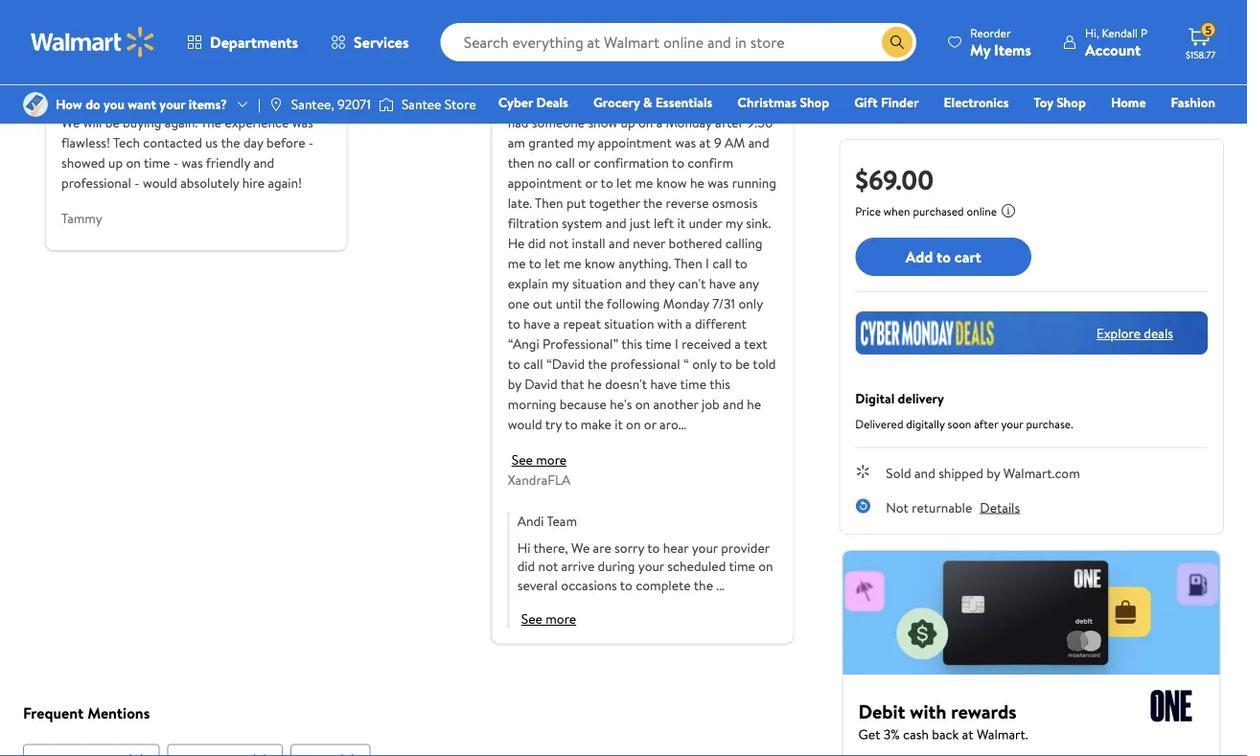 Task type: locate. For each thing, give the bounding box(es) containing it.
purchased
[[913, 203, 964, 220]]

your left purchase.
[[1001, 416, 1024, 432]]

 image for santee, 92071
[[268, 97, 284, 112]]

there, we
[[534, 539, 590, 557]]

reorder my items
[[970, 24, 1032, 60]]

0 horizontal spatial after
[[715, 113, 744, 132]]

let up explain
[[545, 254, 560, 273]]

know up reverse
[[657, 174, 687, 192]]

your
[[160, 95, 185, 114], [1001, 416, 1024, 432], [692, 539, 718, 557], [638, 557, 664, 576]]

see more button for andi team
[[521, 610, 576, 629]]

call right no
[[556, 154, 575, 172]]

1 vertical spatial with
[[247, 93, 272, 112]]

0 vertical spatial be
[[105, 113, 120, 132]]

mentions
[[87, 703, 150, 724]]

and right sold
[[915, 464, 936, 483]]

0 horizontal spatial let
[[545, 254, 560, 273]]

1 vertical spatial call
[[713, 254, 732, 273]]

0 horizontal spatial shop
[[800, 93, 830, 112]]

1 vertical spatial only
[[692, 355, 717, 374]]

would inside happy with the grade a  service! i never knew this option existed with walmart! we will be buying again. the experience was flawless! tech contacted us the day before - showed up on time - was friendly and professional - would absolutely hire again!
[[143, 174, 177, 192]]

see more button for beware do not use the angi for installation!!
[[512, 451, 567, 470]]

scheduled
[[668, 557, 726, 576]]

the right us
[[221, 134, 240, 152]]

on right he's
[[635, 395, 650, 414]]

more for andi team
[[546, 610, 576, 629]]

received
[[682, 335, 731, 354]]

more up xandrafla
[[536, 451, 567, 470]]

see more button
[[512, 451, 567, 470], [521, 610, 576, 629]]

my
[[970, 39, 991, 60]]

or right no
[[578, 154, 591, 172]]

verified for beware do not use the angi for installation!!
[[573, 28, 613, 44]]

0 vertical spatial see
[[512, 451, 533, 470]]

service!
[[223, 65, 275, 86]]

purchase.
[[1026, 416, 1073, 432]]

1 vertical spatial know
[[585, 254, 615, 273]]

professional"
[[543, 335, 619, 354]]

92071
[[338, 95, 371, 114]]

cart
[[955, 246, 982, 267]]

list item
[[23, 744, 160, 756], [168, 744, 283, 756], [291, 744, 371, 756]]

1 vertical spatial see more button
[[521, 610, 576, 629]]

0 horizontal spatial verified
[[127, 28, 166, 44]]

0 horizontal spatial  image
[[23, 92, 48, 117]]

he down told
[[747, 395, 761, 414]]

purchase
[[169, 28, 214, 44], [616, 28, 661, 44]]

1 shop from the left
[[800, 93, 830, 112]]

time down "
[[680, 375, 707, 394]]

day
[[243, 134, 263, 152]]

did inside andi team hi there, we are sorry to hear your provider did not arrive during your scheduled time on several occasions to complete the ...
[[517, 557, 535, 576]]

let
[[617, 174, 632, 192], [545, 254, 560, 273]]

be right will
[[105, 113, 120, 132]]

and up following
[[625, 274, 646, 293]]

angi
[[699, 65, 736, 86]]

more down 'several'
[[546, 610, 576, 629]]

0 vertical spatial see more button
[[512, 451, 567, 470]]

see more button up xandrafla
[[512, 451, 567, 470]]

walmart+ link
[[1150, 119, 1224, 140]]

1 vertical spatial let
[[545, 254, 560, 273]]

0 horizontal spatial -
[[134, 174, 140, 192]]

see more for beware do not use the angi for installation!!
[[512, 451, 567, 470]]

1 vertical spatial situation
[[604, 315, 654, 333]]

deals
[[536, 93, 568, 112]]

bothered
[[669, 234, 722, 253]]

by right shipped
[[987, 464, 1000, 483]]

my down osmosis
[[726, 214, 743, 233]]

0 vertical spatial this
[[137, 93, 158, 112]]

cyber monday deals image
[[856, 312, 1208, 355]]

shipped
[[939, 464, 984, 483]]

1 verified from the left
[[127, 28, 166, 44]]

confirmation
[[594, 154, 669, 172]]

during
[[598, 557, 635, 576]]

by left david
[[508, 375, 521, 394]]

- down contacted
[[173, 154, 178, 172]]

sold
[[886, 464, 911, 483]]

after inside digital delivery delivered digitally soon after your purchase.
[[974, 416, 999, 432]]

and down together
[[606, 214, 627, 233]]

purchase up grade
[[169, 28, 214, 44]]

not
[[599, 65, 631, 86]]

0 vertical spatial up
[[621, 113, 635, 132]]

absolutely
[[181, 174, 239, 192]]

0 horizontal spatial then
[[535, 194, 563, 213]]

happy
[[61, 65, 105, 86]]

am
[[725, 134, 745, 152]]

have up 7/31
[[709, 274, 736, 293]]

be inside happy with the grade a  service! i never knew this option existed with walmart! we will be buying again. the experience was flawless! tech contacted us the day before - showed up on time - was friendly and professional - would absolutely hire again!
[[105, 113, 120, 132]]

1 horizontal spatial it
[[677, 214, 686, 233]]

2 vertical spatial call
[[524, 355, 543, 374]]

2 horizontal spatial this
[[710, 375, 731, 394]]

he right that
[[588, 375, 602, 394]]

sold and shipped by walmart.com
[[886, 464, 1080, 483]]

andi team hi there, we are sorry to hear your provider did not arrive during your scheduled time on several occasions to complete the ...
[[517, 512, 773, 595]]

never up will
[[68, 93, 101, 112]]

i
[[61, 93, 65, 112], [508, 93, 512, 112], [769, 93, 772, 112], [706, 254, 709, 273], [675, 335, 679, 354]]

 image for how do you want your items?
[[23, 92, 48, 117]]

0 horizontal spatial know
[[585, 254, 615, 273]]

1 vertical spatial be
[[736, 355, 750, 374]]

1 verified purchase from the left
[[127, 28, 214, 44]]

verified purchase for happy with the grade a  service!
[[127, 28, 214, 44]]

it right left
[[677, 214, 686, 233]]

1 horizontal spatial professional
[[611, 355, 680, 374]]

time inside happy with the grade a  service! i never knew this option existed with walmart! we will be buying again. the experience was flawless! tech contacted us the day before - showed up on time - was friendly and professional - would absolutely hire again!
[[144, 154, 170, 172]]

0 horizontal spatial never
[[68, 93, 101, 112]]

not left arrive on the bottom
[[538, 557, 558, 576]]

1 vertical spatial my
[[726, 214, 743, 233]]

list
[[23, 744, 816, 756]]

1 vertical spatial not
[[538, 557, 558, 576]]

with up "knew"
[[108, 65, 138, 86]]

professional up doesn't
[[611, 355, 680, 374]]

call up david
[[524, 355, 543, 374]]

morning
[[508, 395, 557, 414]]

Search search field
[[441, 23, 917, 61]]

was left at
[[675, 134, 696, 152]]

soon
[[948, 416, 972, 432]]

we
[[61, 113, 80, 132]]

0 horizontal spatial with
[[108, 65, 138, 86]]

filtration
[[508, 214, 559, 233]]

to left the hear
[[647, 539, 660, 557]]

arrive
[[561, 557, 595, 576]]

on inside happy with the grade a  service! i never knew this option existed with walmart! we will be buying again. the experience was flawless! tech contacted us the day before - showed up on time - was friendly and professional - would absolutely hire again!
[[126, 154, 141, 172]]

0 vertical spatial my
[[577, 134, 595, 152]]

was down confirm
[[708, 174, 729, 192]]

it down he's
[[615, 415, 623, 434]]

my up until
[[552, 274, 569, 293]]

1 vertical spatial see
[[521, 610, 543, 629]]

how
[[56, 95, 82, 114]]

2 verified from the left
[[573, 28, 613, 44]]

1 horizontal spatial have
[[650, 375, 677, 394]]

shop for christmas shop
[[800, 93, 830, 112]]

by
[[581, 93, 594, 112], [508, 375, 521, 394], [987, 464, 1000, 483]]

2 vertical spatial -
[[134, 174, 140, 192]]

reorder
[[970, 24, 1011, 41]]

system
[[562, 214, 603, 233]]

with up 'experience'
[[247, 93, 272, 112]]

then up filtration
[[535, 194, 563, 213]]

know down install
[[585, 254, 615, 273]]

0 horizontal spatial my
[[552, 274, 569, 293]]

home link
[[1103, 92, 1155, 113]]

0 horizontal spatial this
[[137, 93, 158, 112]]

0 vertical spatial did
[[528, 234, 546, 253]]

see for andi team
[[521, 610, 543, 629]]

i installation by an angi professional is a joke. i had someone show up on a monday after 9:30 am granted my appointment was at 9 am and then no call or confirmation to confirm appointment or to let me know he was running late. then put together the reverse osmosis filtration system and just left it under my sink. he did not install and never bothered calling me to let me know anything. then i call to explain my situation and they can't have any one out until the following monday 7/31 only to have a repeat situation with a different "angi professional" this time i received a text to call "david the professional " only to be told by david that he doesn't have time this morning because he's on another job and he would try to make it on or aro...
[[508, 93, 777, 434]]

are
[[593, 539, 611, 557]]

0 horizontal spatial by
[[508, 375, 521, 394]]

provider
[[721, 539, 770, 557]]

0 vertical spatial by
[[581, 93, 594, 112]]

1 vertical spatial never
[[633, 234, 666, 253]]

deals
[[1144, 324, 1174, 343]]

walmart+
[[1159, 120, 1216, 139]]

me down he
[[508, 254, 526, 273]]

 image
[[23, 92, 48, 117], [268, 97, 284, 112]]

0 vertical spatial let
[[617, 174, 632, 192]]

1 vertical spatial or
[[585, 174, 598, 192]]

never inside happy with the grade a  service! i never knew this option existed with walmart! we will be buying again. the experience was flawless! tech contacted us the day before - showed up on time - was friendly and professional - would absolutely hire again!
[[68, 93, 101, 112]]

1 horizontal spatial shop
[[1057, 93, 1086, 112]]

this up buying
[[137, 93, 158, 112]]

the left ... at right bottom
[[694, 576, 713, 595]]

this
[[137, 93, 158, 112], [622, 335, 642, 354], [710, 375, 731, 394]]

show
[[588, 113, 618, 132]]

santee,
[[291, 95, 334, 114]]

tammy
[[61, 209, 102, 227]]

2 vertical spatial with
[[658, 315, 682, 333]]

then
[[535, 194, 563, 213], [674, 254, 703, 273]]

1 horizontal spatial with
[[247, 93, 272, 112]]

"david
[[546, 355, 585, 374]]

"angi
[[508, 335, 540, 354]]

would down morning
[[508, 415, 542, 434]]

after inside i installation by an angi professional is a joke. i had someone show up on a monday after 9:30 am granted my appointment was at 9 am and then no call or confirmation to confirm appointment or to let me know he was running late. then put together the reverse osmosis filtration system and just left it under my sink. he did not install and never bothered calling me to let me know anything. then i call to explain my situation and they can't have any one out until the following monday 7/31 only to have a repeat situation with a different "angi professional" this time i received a text to call "david the professional " only to be told by david that he doesn't have time this morning because he's on another job and he would try to make it on or aro...
[[715, 113, 744, 132]]

1 vertical spatial did
[[517, 557, 535, 576]]

0 vertical spatial not
[[549, 234, 569, 253]]

 image right |
[[268, 97, 284, 112]]

shop for toy shop
[[1057, 93, 1086, 112]]

it
[[677, 214, 686, 233], [615, 415, 623, 434]]

have down out
[[524, 315, 551, 333]]

doesn't
[[605, 375, 647, 394]]

my down "show"
[[577, 134, 595, 152]]

would down contacted
[[143, 174, 177, 192]]

that
[[561, 375, 584, 394]]

only down any
[[739, 295, 763, 313]]

time right ... at right bottom
[[729, 557, 755, 576]]

2 horizontal spatial call
[[713, 254, 732, 273]]

0 vertical spatial only
[[739, 295, 763, 313]]

walmart image
[[31, 27, 155, 58]]

verified
[[127, 28, 166, 44], [573, 28, 613, 44]]

1 list item from the left
[[23, 744, 160, 756]]

sink.
[[746, 214, 771, 233]]

on
[[639, 113, 653, 132], [126, 154, 141, 172], [635, 395, 650, 414], [626, 415, 641, 434], [759, 557, 773, 576]]

0 vertical spatial more
[[536, 451, 567, 470]]

only right "
[[692, 355, 717, 374]]

2 verified purchase from the left
[[573, 28, 661, 44]]

up inside i installation by an angi professional is a joke. i had someone show up on a monday after 9:30 am granted my appointment was at 9 am and then no call or confirmation to confirm appointment or to let me know he was running late. then put together the reverse osmosis filtration system and just left it under my sink. he did not install and never bothered calling me to let me know anything. then i call to explain my situation and they can't have any one out until the following monday 7/31 only to have a repeat situation with a different "angi professional" this time i received a text to call "david the professional " only to be told by david that he doesn't have time this morning because he's on another job and he would try to make it on or aro...
[[621, 113, 635, 132]]

1 vertical spatial by
[[508, 375, 521, 394]]

by left an
[[581, 93, 594, 112]]

see more up xandrafla
[[512, 451, 567, 470]]

1 horizontal spatial  image
[[268, 97, 284, 112]]

on down tech
[[126, 154, 141, 172]]

i inside happy with the grade a  service! i never knew this option existed with walmart! we will be buying again. the experience was flawless! tech contacted us the day before - showed up on time - was friendly and professional - would absolutely hire again!
[[61, 93, 65, 112]]

digital
[[856, 389, 895, 408]]

2 horizontal spatial he
[[747, 395, 761, 414]]

2 horizontal spatial list item
[[291, 744, 371, 756]]

situation up until
[[572, 274, 622, 293]]

2 purchase from the left
[[616, 28, 661, 44]]

would inside i installation by an angi professional is a joke. i had someone show up on a monday after 9:30 am granted my appointment was at 9 am and then no call or confirmation to confirm appointment or to let me know he was running late. then put together the reverse osmosis filtration system and just left it under my sink. he did not install and never bothered calling me to let me know anything. then i call to explain my situation and they can't have any one out until the following monday 7/31 only to have a repeat situation with a different "angi professional" this time i received a text to call "david the professional " only to be told by david that he doesn't have time this morning because he's on another job and he would try to make it on or aro...
[[508, 415, 542, 434]]

2 vertical spatial have
[[650, 375, 677, 394]]

0 vertical spatial after
[[715, 113, 744, 132]]

he up reverse
[[690, 174, 705, 192]]

to left confirm
[[672, 154, 685, 172]]

- down tech
[[134, 174, 140, 192]]

 image
[[379, 95, 394, 114]]

professional down showed
[[61, 174, 131, 192]]

christmas
[[738, 93, 797, 112]]

happy with the grade a  service! i never knew this option existed with walmart! we will be buying again. the experience was flawless! tech contacted us the day before - showed up on time - was friendly and professional - would absolutely hire again!
[[61, 65, 328, 192]]

up down tech
[[108, 154, 123, 172]]

frequent
[[23, 703, 84, 724]]

friendly
[[206, 154, 250, 172]]

on down &
[[639, 113, 653, 132]]

put
[[567, 194, 586, 213]]

0 horizontal spatial up
[[108, 154, 123, 172]]

0 vertical spatial know
[[657, 174, 687, 192]]

0 horizontal spatial list item
[[23, 744, 160, 756]]

1 horizontal spatial -
[[173, 154, 178, 172]]

0 vertical spatial monday
[[666, 113, 712, 132]]

situation down following
[[604, 315, 654, 333]]

me down confirmation
[[635, 174, 653, 192]]

did down filtration
[[528, 234, 546, 253]]

1 vertical spatial this
[[622, 335, 642, 354]]

&
[[643, 93, 652, 112]]

1 horizontal spatial this
[[622, 335, 642, 354]]

cyber deals link
[[490, 92, 577, 113]]

1 horizontal spatial my
[[577, 134, 595, 152]]

2 vertical spatial my
[[552, 274, 569, 293]]

have up "another"
[[650, 375, 677, 394]]

1 horizontal spatial he
[[690, 174, 705, 192]]

verified purchase up grade
[[127, 28, 214, 44]]

1 horizontal spatial never
[[633, 234, 666, 253]]

1 vertical spatial see more
[[521, 610, 576, 629]]

your right the hear
[[692, 539, 718, 557]]

i right joke.
[[769, 93, 772, 112]]

and down "9:30"
[[749, 134, 769, 152]]

me
[[635, 174, 653, 192], [508, 254, 526, 273], [563, 254, 582, 273]]

services button
[[315, 19, 425, 65]]

1 horizontal spatial verified
[[573, 28, 613, 44]]

1 vertical spatial up
[[108, 154, 123, 172]]

see more for andi team
[[521, 610, 576, 629]]

1 horizontal spatial would
[[508, 415, 542, 434]]

details button
[[980, 498, 1020, 517]]

never up anything.
[[633, 234, 666, 253]]

1 vertical spatial professional
[[611, 355, 680, 374]]

no
[[538, 154, 552, 172]]

this up job
[[710, 375, 731, 394]]

1 horizontal spatial list item
[[168, 744, 283, 756]]

your right during
[[638, 557, 664, 576]]

-
[[309, 134, 314, 152], [173, 154, 178, 172], [134, 174, 140, 192]]

purchase for happy with the grade a  service!
[[169, 28, 214, 44]]

0 horizontal spatial be
[[105, 113, 120, 132]]

1 horizontal spatial then
[[674, 254, 703, 273]]

0 horizontal spatial call
[[524, 355, 543, 374]]

 image left how
[[23, 92, 48, 117]]

1 vertical spatial would
[[508, 415, 542, 434]]

be left told
[[736, 355, 750, 374]]

- right before
[[309, 134, 314, 152]]

hi,
[[1085, 24, 1099, 41]]

monday down essentials on the right top
[[666, 113, 712, 132]]

0 vertical spatial he
[[690, 174, 705, 192]]

not inside andi team hi there, we are sorry to hear your provider did not arrive during your scheduled time on several occasions to complete the ...
[[538, 557, 558, 576]]

search icon image
[[890, 35, 905, 50]]

see more down 'several'
[[521, 610, 576, 629]]

2 shop from the left
[[1057, 93, 1086, 112]]

9
[[714, 134, 722, 152]]

and up hire
[[254, 154, 274, 172]]

occasions
[[561, 576, 617, 595]]

you
[[104, 95, 125, 114]]

to left cart
[[937, 246, 951, 267]]

0 vertical spatial professional
[[61, 174, 131, 192]]

tech
[[113, 134, 140, 152]]

and inside happy with the grade a  service! i never knew this option existed with walmart! we will be buying again. the experience was flawless! tech contacted us the day before - showed up on time - was friendly and professional - would absolutely hire again!
[[254, 154, 274, 172]]

see down 'several'
[[521, 610, 543, 629]]

on down he's
[[626, 415, 641, 434]]

with inside i installation by an angi professional is a joke. i had someone show up on a monday after 9:30 am granted my appointment was at 9 am and then no call or confirmation to confirm appointment or to let me know he was running late. then put together the reverse osmosis filtration system and just left it under my sink. he did not install and never bothered calling me to let me know anything. then i call to explain my situation and they can't have any one out until the following monday 7/31 only to have a repeat situation with a different "angi professional" this time i received a text to call "david the professional " only to be told by david that he doesn't have time this morning because he's on another job and he would try to make it on or aro...
[[658, 315, 682, 333]]

purchase up "use"
[[616, 28, 661, 44]]

shop right toy
[[1057, 93, 1086, 112]]

see up xandrafla
[[512, 451, 533, 470]]

the
[[666, 65, 695, 86]]

1 horizontal spatial verified purchase
[[573, 28, 661, 44]]

0 horizontal spatial have
[[524, 315, 551, 333]]

1 purchase from the left
[[169, 28, 214, 44]]

1 vertical spatial after
[[974, 416, 999, 432]]

0 vertical spatial see more
[[512, 451, 567, 470]]

a down until
[[554, 315, 560, 333]]

legal information image
[[1001, 203, 1016, 219]]

0 vertical spatial appointment
[[598, 134, 672, 152]]



Task type: vqa. For each thing, say whether or not it's contained in the screenshot.
the bottom it
yes



Task type: describe. For each thing, give the bounding box(es) containing it.
again.
[[165, 113, 198, 132]]

had
[[508, 113, 529, 132]]

toy shop link
[[1025, 92, 1095, 113]]

did inside i installation by an angi professional is a joke. i had someone show up on a monday after 9:30 am granted my appointment was at 9 am and then no call or confirmation to confirm appointment or to let me know he was running late. then put together the reverse osmosis filtration system and just left it under my sink. he did not install and never bothered calling me to let me know anything. then i call to explain my situation and they can't have any one out until the following monday 7/31 only to have a repeat situation with a different "angi professional" this time i received a text to call "david the professional " only to be told by david that he doesn't have time this morning because he's on another job and he would try to make it on or aro...
[[528, 234, 546, 253]]

a left text on the right of page
[[735, 335, 741, 354]]

professional inside i installation by an angi professional is a joke. i had someone show up on a monday after 9:30 am granted my appointment was at 9 am and then no call or confirmation to confirm appointment or to let me know he was running late. then put together the reverse osmosis filtration system and just left it under my sink. he did not install and never bothered calling me to let me know anything. then i call to explain my situation and they can't have any one out until the following monday 7/31 only to have a repeat situation with a different "angi professional" this time i received a text to call "david the professional " only to be told by david that he doesn't have time this morning because he's on another job and he would try to make it on or aro...
[[611, 355, 680, 374]]

the up repeat
[[584, 295, 604, 313]]

job
[[702, 395, 720, 414]]

to left complete
[[620, 576, 633, 595]]

essentials
[[656, 93, 713, 112]]

toy shop
[[1034, 93, 1086, 112]]

when
[[884, 203, 910, 220]]

calling
[[725, 234, 763, 253]]

a
[[209, 65, 219, 86]]

|
[[258, 95, 261, 114]]

1 vertical spatial -
[[173, 154, 178, 172]]

i up had
[[508, 93, 512, 112]]

i down bothered
[[706, 254, 709, 273]]

a right is
[[730, 93, 736, 112]]

registry link
[[986, 119, 1053, 140]]

0 horizontal spatial only
[[692, 355, 717, 374]]

running
[[732, 174, 777, 192]]

complete
[[636, 576, 691, 595]]

do
[[85, 95, 100, 114]]

installation
[[515, 93, 578, 112]]

finder
[[881, 93, 919, 112]]

was down walmart!
[[292, 113, 313, 132]]

they
[[649, 274, 675, 293]]

delivery
[[898, 389, 944, 408]]

departments
[[210, 32, 298, 53]]

grade
[[167, 65, 206, 86]]

2 vertical spatial he
[[747, 395, 761, 414]]

confirm
[[688, 154, 734, 172]]

late.
[[508, 194, 532, 213]]

departments button
[[171, 19, 315, 65]]

digitally
[[906, 416, 945, 432]]

to down calling
[[735, 254, 748, 273]]

1 horizontal spatial appointment
[[598, 134, 672, 152]]

to right try
[[565, 415, 578, 434]]

verified for happy with the grade a  service!
[[127, 28, 166, 44]]

up inside happy with the grade a  service! i never knew this option existed with walmart! we will be buying again. the experience was flawless! tech contacted us the day before - showed up on time - was friendly and professional - would absolutely hire again!
[[108, 154, 123, 172]]

want
[[128, 95, 156, 114]]

try
[[545, 415, 562, 434]]

to up together
[[601, 174, 613, 192]]

flawless!
[[61, 134, 110, 152]]

see for beware do not use the angi for installation!!
[[512, 451, 533, 470]]

use
[[635, 65, 663, 86]]

registry
[[995, 120, 1044, 139]]

more for beware do not use the angi for installation!!
[[536, 451, 567, 470]]

1 vertical spatial have
[[524, 315, 551, 333]]

0 vertical spatial with
[[108, 65, 138, 86]]

to up explain
[[529, 254, 542, 273]]

professional inside happy with the grade a  service! i never knew this option existed with walmart! we will be buying again. the experience was flawless! tech contacted us the day before - showed up on time - was friendly and professional - would absolutely hire again!
[[61, 174, 131, 192]]

team
[[547, 512, 577, 531]]

reverse
[[666, 194, 709, 213]]

time down following
[[645, 335, 672, 354]]

debit
[[1101, 120, 1134, 139]]

1 horizontal spatial know
[[657, 174, 687, 192]]

your right want
[[160, 95, 185, 114]]

the inside andi team hi there, we are sorry to hear your provider did not arrive during your scheduled time on several occasions to complete the ...
[[694, 576, 713, 595]]

just
[[630, 214, 651, 233]]

anything.
[[619, 254, 671, 273]]

explain
[[508, 274, 549, 293]]

gift finder
[[854, 93, 919, 112]]

several
[[517, 576, 558, 595]]

services
[[354, 32, 409, 53]]

the down "professional""
[[588, 355, 607, 374]]

your inside digital delivery delivered digitally soon after your purchase.
[[1001, 416, 1024, 432]]

am
[[508, 134, 525, 152]]

cyber
[[498, 93, 533, 112]]

2 horizontal spatial -
[[309, 134, 314, 152]]

a up received
[[686, 315, 692, 333]]

christmas shop link
[[729, 92, 838, 113]]

0 vertical spatial or
[[578, 154, 591, 172]]

price
[[856, 203, 881, 220]]

1 horizontal spatial only
[[739, 295, 763, 313]]

2 horizontal spatial by
[[987, 464, 1000, 483]]

frequent mentions
[[23, 703, 150, 724]]

a down grocery & essentials
[[656, 113, 663, 132]]

0 horizontal spatial he
[[588, 375, 602, 394]]

then
[[508, 154, 534, 172]]

0 vertical spatial call
[[556, 154, 575, 172]]

1 vertical spatial then
[[674, 254, 703, 273]]

never inside i installation by an angi professional is a joke. i had someone show up on a monday after 9:30 am granted my appointment was at 9 am and then no call or confirmation to confirm appointment or to let me know he was running late. then put together the reverse osmosis filtration system and just left it under my sink. he did not install and never bothered calling me to let me know anything. then i call to explain my situation and they can't have any one out until the following monday 7/31 only to have a repeat situation with a different "angi professional" this time i received a text to call "david the professional " only to be told by david that he doesn't have time this morning because he's on another job and he would try to make it on or aro...
[[633, 234, 666, 253]]

1 vertical spatial monday
[[663, 295, 709, 313]]

1 horizontal spatial me
[[563, 254, 582, 273]]

delivered
[[856, 416, 904, 432]]

hi
[[517, 539, 531, 557]]

1 horizontal spatial by
[[581, 93, 594, 112]]

one
[[508, 295, 530, 313]]

professional
[[644, 93, 715, 112]]

was up absolutely
[[182, 154, 203, 172]]

and right job
[[723, 395, 744, 414]]

1 horizontal spatial let
[[617, 174, 632, 192]]

one
[[1069, 120, 1098, 139]]

fashion link
[[1163, 92, 1224, 113]]

explore deals
[[1097, 324, 1174, 343]]

0 vertical spatial then
[[535, 194, 563, 213]]

following
[[607, 295, 660, 313]]

installation!!
[[508, 92, 591, 113]]

1 vertical spatial appointment
[[508, 174, 582, 192]]

2 horizontal spatial me
[[635, 174, 653, 192]]

the up want
[[141, 65, 163, 86]]

2 horizontal spatial my
[[726, 214, 743, 233]]

electronics
[[944, 93, 1009, 112]]

the up left
[[643, 194, 663, 213]]

any
[[739, 274, 759, 293]]

repeat
[[563, 315, 601, 333]]

walmart!
[[275, 93, 328, 112]]

verified purchase for beware do not use the angi for installation!!
[[573, 28, 661, 44]]

to inside button
[[937, 246, 951, 267]]

purchase for beware do not use the angi for installation!!
[[616, 28, 661, 44]]

2 vertical spatial this
[[710, 375, 731, 394]]

not inside i installation by an angi professional is a joke. i had someone show up on a monday after 9:30 am granted my appointment was at 9 am and then no call or confirmation to confirm appointment or to let me know he was running late. then put together the reverse osmosis filtration system and just left it under my sink. he did not install and never bothered calling me to let me know anything. then i call to explain my situation and they can't have any one out until the following monday 7/31 only to have a repeat situation with a different "angi professional" this time i received a text to call "david the professional " only to be told by david that he doesn't have time this morning because he's on another job and he would try to make it on or aro...
[[549, 234, 569, 253]]

add to cart
[[906, 246, 982, 267]]

angi
[[614, 93, 641, 112]]

0 vertical spatial situation
[[572, 274, 622, 293]]

2 horizontal spatial have
[[709, 274, 736, 293]]

and right install
[[609, 234, 630, 253]]

before
[[267, 134, 305, 152]]

an
[[598, 93, 611, 112]]

sorry
[[615, 539, 644, 557]]

gift
[[854, 93, 878, 112]]

kendall
[[1102, 24, 1138, 41]]

1 vertical spatial it
[[615, 415, 623, 434]]

beware do not use the angi for installation!!
[[508, 65, 760, 113]]

on inside andi team hi there, we are sorry to hear your provider did not arrive during your scheduled time on several occasions to complete the ...
[[759, 557, 773, 576]]

to down one
[[508, 315, 520, 333]]

2 vertical spatial or
[[644, 415, 657, 434]]

Walmart Site-Wide search field
[[441, 23, 917, 61]]

he
[[508, 234, 525, 253]]

install
[[572, 234, 606, 253]]

i left received
[[675, 335, 679, 354]]

to down ""angi" in the top of the page
[[508, 355, 520, 374]]

he's
[[610, 395, 632, 414]]

0 horizontal spatial me
[[508, 254, 526, 273]]

2 list item from the left
[[168, 744, 283, 756]]

walmart.com
[[1004, 464, 1080, 483]]

this inside happy with the grade a  service! i never knew this option existed with walmart! we will be buying again. the experience was flawless! tech contacted us the day before - showed up on time - was friendly and professional - would absolutely hire again!
[[137, 93, 158, 112]]

add to cart button
[[856, 238, 1032, 276]]

5
[[1206, 22, 1212, 38]]

price when purchased online
[[856, 203, 997, 220]]

to down received
[[720, 355, 732, 374]]

because
[[560, 395, 607, 414]]

time inside andi team hi there, we are sorry to hear your provider did not arrive during your scheduled time on several occasions to complete the ...
[[729, 557, 755, 576]]

store
[[445, 95, 476, 114]]

grocery
[[593, 93, 640, 112]]

3 list item from the left
[[291, 744, 371, 756]]

be inside i installation by an angi professional is a joke. i had someone show up on a monday after 9:30 am granted my appointment was at 9 am and then no call or confirmation to confirm appointment or to let me know he was running late. then put together the reverse osmosis filtration system and just left it under my sink. he did not install and never bothered calling me to let me know anything. then i call to explain my situation and they can't have any one out until the following monday 7/31 only to have a repeat situation with a different "angi professional" this time i received a text to call "david the professional " only to be told by david that he doesn't have time this morning because he's on another job and he would try to make it on or aro...
[[736, 355, 750, 374]]

0 vertical spatial it
[[677, 214, 686, 233]]

another
[[653, 395, 699, 414]]

left
[[654, 214, 674, 233]]



